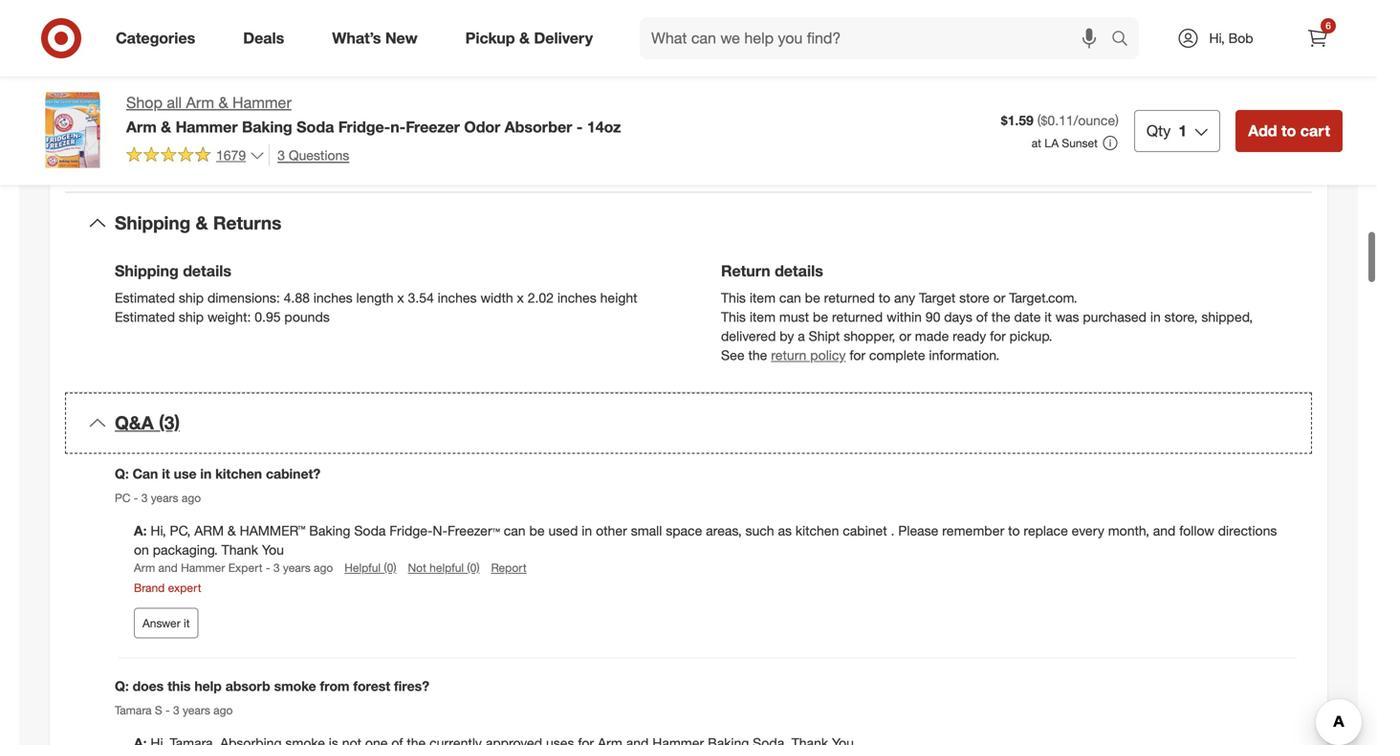 Task type: describe. For each thing, give the bounding box(es) containing it.
1 inches from the left
[[314, 289, 353, 306]]

1 vertical spatial item
[[750, 289, 776, 306]]

add
[[1249, 121, 1278, 140]]

2 horizontal spatial ago
[[314, 561, 333, 575]]

manufacturers
[[650, 67, 736, 83]]

or down manufacturers.
[[496, 86, 508, 102]]

0 vertical spatial our
[[1068, 47, 1087, 64]]

0 horizontal spatial not
[[159, 86, 179, 102]]

3 questions
[[278, 147, 349, 163]]

your
[[777, 105, 803, 122]]

what's
[[332, 29, 381, 47]]

2 vertical spatial that
[[614, 86, 637, 102]]

the right the of
[[992, 309, 1011, 325]]

every
[[1072, 522, 1105, 539]]

and up if
[[1021, 67, 1043, 83]]

1 horizontal spatial web
[[1091, 47, 1118, 64]]

1 vertical spatial have
[[216, 105, 245, 122]]

brand expert
[[134, 581, 201, 595]]

0 vertical spatial contact
[[840, 86, 885, 102]]

1 horizontal spatial sites
[[1182, 47, 1209, 64]]

3 left questions
[[278, 147, 285, 163]]

and up the products
[[588, 86, 610, 102]]

- inside shop all arm & hammer arm & hammer baking soda fridge-n-freezer odor absorber - 14oz
[[577, 118, 583, 136]]

0 vertical spatial mobile
[[1137, 47, 1178, 64]]

2 estimated from the top
[[115, 309, 175, 325]]

if inside general disclaimer content on this site is for reference purposes only.  target does not represent or warrant that the nutrition, ingredient, allergen and other product information on our web or mobile sites are accurate or complete, since this information comes from the product manufacturers.  on occasion, manufacturers may improve or change their product formulas and update their labels.  we recommend that you do not rely solely on the information presented on our web or mobile sites and that you review the product's label or contact the manufacturer directly if you have specific product concerns or questions.  if you have specific healthcare concerns or questions about the products displayed, please contact your licensed healthcare professional for advice or answers.
[[180, 105, 187, 122]]

or right "advice"
[[1067, 105, 1079, 122]]

of
[[977, 309, 988, 325]]

can inside hi, pc, arm & hammer™ baking soda fridge-n-freezer™ can be used in other small space areas, such as kitchen cabinet . please remember to replace every month, and follow directions on packaging. thank you
[[504, 522, 526, 539]]

questions
[[289, 147, 349, 163]]

1 vertical spatial this
[[229, 67, 250, 83]]

sunset
[[1062, 136, 1098, 150]]

1 horizontal spatial complete,
[[370, 147, 429, 164]]

since
[[194, 67, 225, 83]]

was
[[1056, 309, 1080, 325]]

- down you
[[266, 561, 270, 575]]

search button
[[1103, 17, 1149, 63]]

pc
[[115, 491, 131, 505]]

What can we help you find? suggestions appear below search field
[[640, 17, 1117, 59]]

2 their from the left
[[1093, 67, 1120, 83]]

ready
[[953, 328, 987, 344]]

you left do
[[115, 86, 136, 102]]

advice
[[1024, 105, 1063, 122]]

to inside hi, pc, arm & hammer™ baking soda fridge-n-freezer™ can be used in other small space areas, such as kitchen cabinet . please remember to replace every month, and follow directions on packaging. thank you
[[1009, 522, 1020, 539]]

0 horizontal spatial specific
[[248, 105, 295, 122]]

soda inside hi, pc, arm & hammer™ baking soda fridge-n-freezer™ can be used in other small space areas, such as kitchen cabinet . please remember to replace every month, and follow directions on packaging. thank you
[[354, 522, 386, 539]]

shipping for shipping & returns
[[115, 212, 191, 234]]

0 vertical spatial that
[[642, 47, 665, 64]]

hi, for pc,
[[151, 522, 166, 539]]

1 horizontal spatial not
[[493, 47, 513, 64]]

or up add to cart
[[1271, 86, 1283, 102]]

please
[[685, 105, 725, 122]]

it inside q: can it use in kitchen cabinet? pc - 3 years ago
[[162, 465, 170, 482]]

or down allergen
[[820, 67, 833, 83]]

complete, inside general disclaimer content on this site is for reference purposes only.  target does not represent or warrant that the nutrition, ingredient, allergen and other product information on our web or mobile sites are accurate or complete, since this information comes from the product manufacturers.  on occasion, manufacturers may improve or change their product formulas and update their labels.  we recommend that you do not rely solely on the information presented on our web or mobile sites and that you review the product's label or contact the manufacturer directly if you have specific product concerns or questions.  if you have specific healthcare concerns or questions about the products displayed, please contact your licensed healthcare professional for advice or answers.
[[131, 67, 190, 83]]

to inside return details this item can be returned to any target store or target.com. this item must be returned within 90 days of the date it was purchased in store, shipped, delivered by a shipt shopper, or made ready for pickup. see the return policy for complete information.
[[879, 289, 891, 306]]

report
[[491, 561, 527, 575]]

only.
[[389, 47, 416, 64]]

la
[[1045, 136, 1059, 150]]

does inside general disclaimer content on this site is for reference purposes only.  target does not represent or warrant that the nutrition, ingredient, allergen and other product information on our web or mobile sites are accurate or complete, since this information comes from the product manufacturers.  on occasion, manufacturers may improve or change their product formulas and update their labels.  we recommend that you do not rely solely on the information presented on our web or mobile sites and that you review the product's label or contact the manufacturer directly if you have specific product concerns or questions.  if you have specific healthcare concerns or questions about the products displayed, please contact your licensed healthcare professional for advice or answers.
[[460, 47, 490, 64]]

at
[[1032, 136, 1042, 150]]

and inside hi, pc, arm & hammer™ baking soda fridge-n-freezer™ can be used in other small space areas, such as kitchen cabinet . please remember to replace every month, and follow directions on packaging. thank you
[[1154, 522, 1176, 539]]

0 vertical spatial have
[[1079, 86, 1107, 102]]

label
[[792, 86, 820, 102]]

kitchen inside hi, pc, arm & hammer™ baking soda fridge-n-freezer™ can be used in other small space areas, such as kitchen cabinet . please remember to replace every month, and follow directions on packaging. thank you
[[796, 522, 839, 539]]

purposes
[[329, 47, 386, 64]]

(
[[1038, 112, 1041, 129]]

0 vertical spatial this
[[186, 47, 207, 64]]

expert
[[168, 581, 201, 595]]

1 vertical spatial that
[[1264, 67, 1287, 83]]

from inside q: does this help absorb smoke from forest fires? tamara s - 3 years ago
[[320, 678, 350, 694]]

0 horizontal spatial accurate
[[298, 147, 350, 164]]

for down the shopper,
[[850, 347, 866, 364]]

if the item details above aren't accurate or complete, we want to know about it.
[[115, 147, 586, 164]]

it.
[[576, 147, 586, 164]]

0 horizontal spatial our
[[442, 86, 462, 102]]

2 horizontal spatial years
[[283, 561, 311, 575]]

disclaimer
[[168, 28, 236, 45]]

width
[[481, 289, 513, 306]]

all
[[167, 93, 182, 112]]

you right if
[[1053, 86, 1075, 102]]

1679 link
[[126, 144, 265, 168]]

presented
[[359, 86, 419, 102]]

1 (0) from the left
[[384, 561, 397, 575]]

the up manufacturers
[[669, 47, 688, 64]]

0 vertical spatial be
[[805, 289, 821, 306]]

hammer™
[[240, 522, 306, 539]]

0 vertical spatial returned
[[824, 289, 875, 306]]

you down rely at the top of page
[[191, 105, 213, 122]]

1 vertical spatial about
[[537, 147, 572, 164]]

image of arm & hammer baking soda fridge-n-freezer odor absorber - 14oz image
[[34, 92, 111, 168]]

warrant
[[593, 47, 638, 64]]

0 vertical spatial hammer
[[233, 93, 292, 112]]

new
[[385, 29, 418, 47]]

& down the all
[[161, 118, 171, 136]]

1 vertical spatial if
[[115, 147, 122, 164]]

3 inside q: does this help absorb smoke from forest fires? tamara s - 3 years ago
[[173, 703, 180, 717]]

6
[[1326, 20, 1332, 32]]

tamara
[[115, 703, 152, 717]]

the up please
[[708, 86, 727, 102]]

you
[[262, 542, 284, 558]]

soda inside shop all arm & hammer arm & hammer baking soda fridge-n-freezer odor absorber - 14oz
[[297, 118, 334, 136]]

freezer™
[[448, 522, 500, 539]]

1 this from the top
[[721, 289, 746, 306]]

follow
[[1180, 522, 1215, 539]]

licensed
[[807, 105, 857, 122]]

solely
[[208, 86, 242, 102]]

- inside q: can it use in kitchen cabinet? pc - 3 years ago
[[134, 491, 138, 505]]

store,
[[1165, 309, 1198, 325]]

0 vertical spatial arm
[[186, 93, 214, 112]]

for right 'is'
[[249, 47, 265, 64]]

the down the reference
[[265, 86, 284, 102]]

shipping for shipping details estimated ship dimensions: 4.88 inches length x 3.54 inches width x 2.02 inches height estimated ship weight: 0.95 pounds
[[115, 262, 179, 280]]

the down only.
[[401, 67, 420, 83]]

or up licensed
[[824, 86, 836, 102]]

return
[[721, 262, 771, 280]]

can inside return details this item can be returned to any target store or target.com. this item must be returned within 90 days of the date it was purchased in store, shipped, delivered by a shipt shopper, or made ready for pickup. see the return policy for complete information.
[[780, 289, 802, 306]]

2 inches from the left
[[438, 289, 477, 306]]

not
[[408, 561, 427, 575]]

rely
[[183, 86, 204, 102]]

it inside button
[[184, 616, 190, 630]]

shop
[[126, 93, 163, 112]]

0 vertical spatial item
[[149, 147, 175, 164]]

categories
[[116, 29, 195, 47]]

or down content
[[115, 67, 127, 83]]

areas,
[[706, 522, 742, 539]]

1 vertical spatial contact
[[728, 105, 774, 122]]

small
[[631, 522, 662, 539]]

site
[[211, 47, 232, 64]]

or down the within at the right of page
[[900, 328, 912, 344]]

(3)
[[159, 412, 180, 434]]

q: can it use in kitchen cabinet? pc - 3 years ago
[[115, 465, 321, 505]]

this inside q: does this help absorb smoke from forest fires? tamara s - 3 years ago
[[168, 678, 191, 694]]

ingredient,
[[747, 47, 811, 64]]

or up labels.
[[1122, 47, 1134, 64]]

be inside hi, pc, arm & hammer™ baking soda fridge-n-freezer™ can be used in other small space areas, such as kitchen cabinet . please remember to replace every month, and follow directions on packaging. thank you
[[530, 522, 545, 539]]

0 vertical spatial specific
[[1111, 86, 1157, 102]]

target.com.
[[1010, 289, 1078, 306]]

ago inside q: does this help absorb smoke from forest fires? tamara s - 3 years ago
[[214, 703, 233, 717]]

does inside q: does this help absorb smoke from forest fires? tamara s - 3 years ago
[[133, 678, 164, 694]]

use
[[174, 465, 197, 482]]

pickup & delivery link
[[449, 17, 617, 59]]

helpful  (0)
[[345, 561, 397, 575]]

a:
[[134, 522, 151, 539]]

the left manufacturer
[[889, 86, 908, 102]]

other inside hi, pc, arm & hammer™ baking soda fridge-n-freezer™ can be used in other small space areas, such as kitchen cabinet . please remember to replace every month, and follow directions on packaging. thank you
[[596, 522, 627, 539]]

n-
[[391, 118, 406, 136]]

2 vertical spatial information
[[287, 86, 355, 102]]

and up "brand expert"
[[158, 561, 178, 575]]

space
[[666, 522, 702, 539]]

& down since
[[219, 93, 228, 112]]

return
[[771, 347, 807, 364]]

1 vertical spatial hammer
[[176, 118, 238, 136]]

add to cart
[[1249, 121, 1331, 140]]

shipping & returns button
[[65, 193, 1313, 254]]

dimensions:
[[208, 289, 280, 306]]

& up represent
[[520, 29, 530, 47]]

0 horizontal spatial web
[[465, 86, 492, 102]]

not helpful  (0) button
[[408, 560, 480, 576]]

target inside general disclaimer content on this site is for reference purposes only.  target does not represent or warrant that the nutrition, ingredient, allergen and other product information on our web or mobile sites are accurate or complete, since this information comes from the product manufacturers.  on occasion, manufacturers may improve or change their product formulas and update their labels.  we recommend that you do not rely solely on the information presented on our web or mobile sites and that you review the product's label or contact the manufacturer directly if you have specific product concerns or questions.  if you have specific healthcare concerns or questions about the products displayed, please contact your licensed healthcare professional for advice or answers.
[[420, 47, 456, 64]]

not helpful  (0)
[[408, 561, 480, 575]]

improve
[[769, 67, 817, 83]]

or right questions
[[354, 147, 366, 164]]

& inside hi, pc, arm & hammer™ baking soda fridge-n-freezer™ can be used in other small space areas, such as kitchen cabinet . please remember to replace every month, and follow directions on packaging. thank you
[[228, 522, 236, 539]]

store
[[960, 289, 990, 306]]

$0.11
[[1041, 112, 1074, 129]]

fridge- inside shop all arm & hammer arm & hammer baking soda fridge-n-freezer odor absorber - 14oz
[[338, 118, 391, 136]]

length
[[356, 289, 394, 306]]

1 vertical spatial mobile
[[512, 86, 552, 102]]

years inside q: can it use in kitchen cabinet? pc - 3 years ago
[[151, 491, 178, 505]]

1
[[1179, 121, 1187, 140]]

on up freezer
[[423, 86, 438, 102]]

years inside q: does this help absorb smoke from forest fires? tamara s - 3 years ago
[[183, 703, 210, 717]]

if
[[1043, 86, 1050, 102]]

on
[[567, 67, 585, 83]]

categories link
[[100, 17, 219, 59]]

or right store at the top
[[994, 289, 1006, 306]]

helpful
[[430, 561, 464, 575]]

for right ready
[[990, 328, 1006, 344]]



Task type: vqa. For each thing, say whether or not it's contained in the screenshot.
1 item Order Pickup Ellicott City
no



Task type: locate. For each thing, give the bounding box(es) containing it.
remember
[[943, 522, 1005, 539]]

contact
[[840, 86, 885, 102], [728, 105, 774, 122]]

1 horizontal spatial target
[[919, 289, 956, 306]]

on inside hi, pc, arm & hammer™ baking soda fridge-n-freezer™ can be used in other small space areas, such as kitchen cabinet . please remember to replace every month, and follow directions on packaging. thank you
[[134, 542, 149, 558]]

0 vertical spatial soda
[[297, 118, 334, 136]]

1 healthcare from the left
[[299, 105, 361, 122]]

hi, inside hi, pc, arm & hammer™ baking soda fridge-n-freezer™ can be used in other small space areas, such as kitchen cabinet . please remember to replace every month, and follow directions on packaging. thank you
[[151, 522, 166, 539]]

pc,
[[170, 522, 191, 539]]

soda up helpful  (0)
[[354, 522, 386, 539]]

1 q: from the top
[[115, 465, 129, 482]]

what's new link
[[316, 17, 442, 59]]

0 vertical spatial information
[[978, 47, 1045, 64]]

our up update
[[1068, 47, 1087, 64]]

0 horizontal spatial have
[[216, 105, 245, 122]]

1 horizontal spatial that
[[642, 47, 665, 64]]

q: inside q: does this help absorb smoke from forest fires? tamara s - 3 years ago
[[115, 678, 129, 694]]

that right the recommend
[[1264, 67, 1287, 83]]

can
[[133, 465, 158, 482]]

pickup.
[[1010, 328, 1053, 344]]

kitchen right use
[[215, 465, 262, 482]]

made
[[915, 328, 949, 344]]

0 horizontal spatial baking
[[242, 118, 292, 136]]

1 vertical spatial other
[[596, 522, 627, 539]]

manufacturer
[[912, 86, 991, 102]]

(0) right helpful
[[467, 561, 480, 575]]

details left above
[[178, 147, 218, 164]]

can up 'report'
[[504, 522, 526, 539]]

1 horizontal spatial concerns
[[1211, 86, 1267, 102]]

inches up pounds
[[314, 289, 353, 306]]

you up the displayed,
[[641, 86, 662, 102]]

1 horizontal spatial their
[[1093, 67, 1120, 83]]

target right only.
[[420, 47, 456, 64]]

baking
[[242, 118, 292, 136], [309, 522, 351, 539]]

complete, down n- on the left top of page
[[370, 147, 429, 164]]

years down you
[[283, 561, 311, 575]]

1 shipping from the top
[[115, 212, 191, 234]]

shipping inside the shipping details estimated ship dimensions: 4.88 inches length x 3.54 inches width x 2.02 inches height estimated ship weight: 0.95 pounds
[[115, 262, 179, 280]]

1 horizontal spatial other
[[892, 47, 923, 64]]

product
[[927, 47, 974, 64], [423, 67, 470, 83], [915, 67, 962, 83], [1161, 86, 1208, 102]]

0 horizontal spatial target
[[420, 47, 456, 64]]

hi,
[[1210, 30, 1225, 46], [151, 522, 166, 539]]

used
[[549, 522, 578, 539]]

sites down on at the top left
[[556, 86, 584, 102]]

0 vertical spatial shipping
[[115, 212, 191, 234]]

2 (0) from the left
[[467, 561, 480, 575]]

information down comes
[[287, 86, 355, 102]]

& left returns
[[196, 212, 208, 234]]

it right "answer"
[[184, 616, 190, 630]]

fridge- inside hi, pc, arm & hammer™ baking soda fridge-n-freezer™ can be used in other small space areas, such as kitchen cabinet . please remember to replace every month, and follow directions on packaging. thank you
[[390, 522, 433, 539]]

contact down the product's
[[728, 105, 774, 122]]

absorber
[[505, 118, 573, 136]]

- left 14oz at the top of the page
[[577, 118, 583, 136]]

we
[[433, 147, 450, 164]]

this down return
[[721, 289, 746, 306]]

inches right 3.54
[[438, 289, 477, 306]]

from left forest
[[320, 678, 350, 694]]

1 horizontal spatial accurate
[[1236, 47, 1288, 64]]

item
[[149, 147, 175, 164], [750, 289, 776, 306], [750, 309, 776, 325]]

1 horizontal spatial if
[[180, 105, 187, 122]]

if down 'questions.'
[[115, 147, 122, 164]]

1 ship from the top
[[179, 289, 204, 306]]

3.54
[[408, 289, 434, 306]]

0 vertical spatial ago
[[182, 491, 201, 505]]

0 horizontal spatial mobile
[[512, 86, 552, 102]]

x left '2.02'
[[517, 289, 524, 306]]

shop all arm & hammer arm & hammer baking soda fridge-n-freezer odor absorber - 14oz
[[126, 93, 621, 136]]

the down delivered
[[749, 347, 768, 364]]

3 questions link
[[269, 144, 349, 166]]

$1.59 ( $0.11 /ounce )
[[1001, 112, 1119, 129]]

in inside return details this item can be returned to any target store or target.com. this item must be returned within 90 days of the date it was purchased in store, shipped, delivered by a shipt shopper, or made ready for pickup. see the return policy for complete information.
[[1151, 309, 1161, 325]]

2 vertical spatial hammer
[[181, 561, 225, 575]]

concerns
[[1211, 86, 1267, 102], [365, 105, 421, 122]]

qty 1
[[1147, 121, 1187, 140]]

the left the products
[[541, 105, 560, 122]]

1 horizontal spatial hi,
[[1210, 30, 1225, 46]]

1 horizontal spatial mobile
[[1137, 47, 1178, 64]]

this
[[721, 289, 746, 306], [721, 309, 746, 325]]

0 vertical spatial target
[[420, 47, 456, 64]]

soda up 3 questions on the left of the page
[[297, 118, 334, 136]]

bob
[[1229, 30, 1254, 46]]

shipping inside dropdown button
[[115, 212, 191, 234]]

ago left helpful on the left of the page
[[314, 561, 333, 575]]

in inside hi, pc, arm & hammer™ baking soda fridge-n-freezer™ can be used in other small space areas, such as kitchen cabinet . please remember to replace every month, and follow directions on packaging. thank you
[[582, 522, 592, 539]]

3 right s on the left bottom of page
[[173, 703, 180, 717]]

/ounce
[[1074, 112, 1116, 129]]

displayed,
[[621, 105, 681, 122]]

1 horizontal spatial our
[[1068, 47, 1087, 64]]

concerns down the recommend
[[1211, 86, 1267, 102]]

our up the questions
[[442, 86, 462, 102]]

smoke
[[274, 678, 316, 694]]

above
[[222, 147, 258, 164]]

0 vertical spatial hi,
[[1210, 30, 1225, 46]]

q&a
[[115, 412, 154, 434]]

2 vertical spatial it
[[184, 616, 190, 630]]

details for shipping
[[183, 262, 231, 280]]

0 vertical spatial in
[[1151, 309, 1161, 325]]

1 vertical spatial this
[[721, 309, 746, 325]]

2 this from the top
[[721, 309, 746, 325]]

0 horizontal spatial complete,
[[131, 67, 190, 83]]

1 vertical spatial returned
[[832, 309, 883, 325]]

kitchen inside q: can it use in kitchen cabinet? pc - 3 years ago
[[215, 465, 262, 482]]

have down solely
[[216, 105, 245, 122]]

2 x from the left
[[517, 289, 524, 306]]

1 vertical spatial sites
[[556, 86, 584, 102]]

general disclaimer content on this site is for reference purposes only.  target does not represent or warrant that the nutrition, ingredient, allergen and other product information on our web or mobile sites are accurate or complete, since this information comes from the product manufacturers.  on occasion, manufacturers may improve or change their product formulas and update their labels.  we recommend that you do not rely solely on the information presented on our web or mobile sites and that you review the product's label or contact the manufacturer directly if you have specific product concerns or questions.  if you have specific healthcare concerns or questions about the products displayed, please contact your licensed healthcare professional for advice or answers.
[[115, 28, 1288, 122]]

q: up tamara
[[115, 678, 129, 694]]

purchased
[[1083, 309, 1147, 325]]

be
[[805, 289, 821, 306], [813, 309, 829, 325], [530, 522, 545, 539]]

shipping down 1679 link
[[115, 212, 191, 234]]

update
[[1047, 67, 1089, 83]]

accurate inside general disclaimer content on this site is for reference purposes only.  target does not represent or warrant that the nutrition, ingredient, allergen and other product information on our web or mobile sites are accurate or complete, since this information comes from the product manufacturers.  on occasion, manufacturers may improve or change their product formulas and update their labels.  we recommend that you do not rely solely on the information presented on our web or mobile sites and that you review the product's label or contact the manufacturer directly if you have specific product concerns or questions.  if you have specific healthcare concerns or questions about the products displayed, please contact your licensed healthcare professional for advice or answers.
[[1236, 47, 1288, 64]]

q: for q: does this help absorb smoke from forest fires?
[[115, 678, 129, 694]]

about down manufacturers.
[[503, 105, 537, 122]]

years
[[151, 491, 178, 505], [283, 561, 311, 575], [183, 703, 210, 717]]

does up s on the left bottom of page
[[133, 678, 164, 694]]

0 vertical spatial accurate
[[1236, 47, 1288, 64]]

1 vertical spatial in
[[200, 465, 212, 482]]

2 ship from the top
[[179, 309, 204, 325]]

0 horizontal spatial x
[[397, 289, 404, 306]]

information
[[978, 47, 1045, 64], [254, 67, 322, 83], [287, 86, 355, 102]]

1 vertical spatial not
[[159, 86, 179, 102]]

height
[[600, 289, 638, 306]]

arm up brand
[[134, 561, 155, 575]]

be left used
[[530, 522, 545, 539]]

1 vertical spatial ship
[[179, 309, 204, 325]]

have up 'answers.'
[[1079, 86, 1107, 102]]

0 vertical spatial web
[[1091, 47, 1118, 64]]

aren't
[[262, 147, 295, 164]]

0 vertical spatial ship
[[179, 289, 204, 306]]

1 vertical spatial soda
[[354, 522, 386, 539]]

for down directly
[[1004, 105, 1020, 122]]

on right solely
[[246, 86, 261, 102]]

sites left are
[[1182, 47, 1209, 64]]

if down rely at the top of page
[[180, 105, 187, 122]]

it left use
[[162, 465, 170, 482]]

baking inside shop all arm & hammer arm & hammer baking soda fridge-n-freezer odor absorber - 14oz
[[242, 118, 292, 136]]

mobile down manufacturers.
[[512, 86, 552, 102]]

details inside the shipping details estimated ship dimensions: 4.88 inches length x 3.54 inches width x 2.02 inches height estimated ship weight: 0.95 pounds
[[183, 262, 231, 280]]

1 vertical spatial information
[[254, 67, 322, 83]]

0 vertical spatial concerns
[[1211, 86, 1267, 102]]

what's new
[[332, 29, 418, 47]]

about inside general disclaimer content on this site is for reference purposes only.  target does not represent or warrant that the nutrition, ingredient, allergen and other product information on our web or mobile sites are accurate or complete, since this information comes from the product manufacturers.  on occasion, manufacturers may improve or change their product formulas and update their labels.  we recommend that you do not rely solely on the information presented on our web or mobile sites and that you review the product's label or contact the manufacturer directly if you have specific product concerns or questions.  if you have specific healthcare concerns or questions about the products displayed, please contact your licensed healthcare professional for advice or answers.
[[503, 105, 537, 122]]

cabinet
[[843, 522, 887, 539]]

item up delivered
[[750, 309, 776, 325]]

0 horizontal spatial does
[[133, 678, 164, 694]]

3 down you
[[274, 561, 280, 575]]

1 horizontal spatial years
[[183, 703, 210, 717]]

2 healthcare from the left
[[861, 105, 924, 122]]

other inside general disclaimer content on this site is for reference purposes only.  target does not represent or warrant that the nutrition, ingredient, allergen and other product information on our web or mobile sites are accurate or complete, since this information comes from the product manufacturers.  on occasion, manufacturers may improve or change their product formulas and update their labels.  we recommend that you do not rely solely on the information presented on our web or mobile sites and that you review the product's label or contact the manufacturer directly if you have specific product concerns or questions.  if you have specific healthcare concerns or questions about the products displayed, please contact your licensed healthcare professional for advice or answers.
[[892, 47, 923, 64]]

packaging.
[[153, 542, 218, 558]]

1 horizontal spatial can
[[780, 289, 802, 306]]

and left follow
[[1154, 522, 1176, 539]]

is
[[235, 47, 245, 64]]

hi, pc, arm & hammer™ baking soda fridge-n-freezer™ can be used in other small space areas, such as kitchen cabinet . please remember to replace every month, and follow directions on packaging. thank you
[[134, 522, 1278, 558]]

on down categories
[[167, 47, 182, 64]]

2 q: from the top
[[115, 678, 129, 694]]

item down 'questions.'
[[149, 147, 175, 164]]

hammer up 1679 link
[[176, 118, 238, 136]]

may
[[740, 67, 765, 83]]

1 estimated from the top
[[115, 289, 175, 306]]

target
[[420, 47, 456, 64], [919, 289, 956, 306]]

change
[[836, 67, 881, 83]]

0 horizontal spatial in
[[200, 465, 212, 482]]

q: inside q: can it use in kitchen cabinet? pc - 3 years ago
[[115, 465, 129, 482]]

3 inches from the left
[[558, 289, 597, 306]]

1 vertical spatial q:
[[115, 678, 129, 694]]

3 right the pc
[[141, 491, 148, 505]]

returns
[[213, 212, 282, 234]]

2 vertical spatial item
[[750, 309, 776, 325]]

0 vertical spatial it
[[1045, 309, 1052, 325]]

web up the questions
[[465, 86, 492, 102]]

within
[[887, 309, 922, 325]]

6 link
[[1297, 17, 1339, 59]]

other
[[892, 47, 923, 64], [596, 522, 627, 539]]

0 horizontal spatial it
[[162, 465, 170, 482]]

details inside return details this item can be returned to any target store or target.com. this item must be returned within 90 days of the date it was purchased in store, shipped, delivered by a shipt shopper, or made ready for pickup. see the return policy for complete information.
[[775, 262, 824, 280]]

such
[[746, 522, 775, 539]]

formulas
[[965, 67, 1017, 83]]

to right add
[[1282, 121, 1297, 140]]

must
[[780, 309, 809, 325]]

helpful
[[345, 561, 381, 575]]

1 their from the left
[[884, 67, 911, 83]]

we
[[1165, 67, 1184, 83]]

1 horizontal spatial does
[[460, 47, 490, 64]]

1 x from the left
[[397, 289, 404, 306]]

qty
[[1147, 121, 1171, 140]]

baking inside hi, pc, arm & hammer™ baking soda fridge-n-freezer™ can be used in other small space areas, such as kitchen cabinet . please remember to replace every month, and follow directions on packaging. thank you
[[309, 522, 351, 539]]

2 shipping from the top
[[115, 262, 179, 280]]

2 vertical spatial be
[[530, 522, 545, 539]]

on up update
[[1049, 47, 1064, 64]]

0 horizontal spatial can
[[504, 522, 526, 539]]

arm and hammer expert - 3 years ago
[[134, 561, 333, 575]]

0 horizontal spatial inches
[[314, 289, 353, 306]]

to left any
[[879, 289, 891, 306]]

0 horizontal spatial their
[[884, 67, 911, 83]]

forest
[[353, 678, 390, 694]]

baking up aren't
[[242, 118, 292, 136]]

0 vertical spatial fridge-
[[338, 118, 391, 136]]

q: left can
[[115, 465, 129, 482]]

to inside button
[[1282, 121, 1297, 140]]

1 horizontal spatial soda
[[354, 522, 386, 539]]

0 horizontal spatial other
[[596, 522, 627, 539]]

accurate down the bob
[[1236, 47, 1288, 64]]

1 horizontal spatial kitchen
[[796, 522, 839, 539]]

inches right '2.02'
[[558, 289, 597, 306]]

1 vertical spatial complete,
[[370, 147, 429, 164]]

month,
[[1109, 522, 1150, 539]]

1 vertical spatial fridge-
[[390, 522, 433, 539]]

that right the warrant
[[642, 47, 665, 64]]

directions
[[1219, 522, 1278, 539]]

2 vertical spatial arm
[[134, 561, 155, 575]]

healthcare down comes
[[299, 105, 361, 122]]

in inside q: can it use in kitchen cabinet? pc - 3 years ago
[[200, 465, 212, 482]]

- inside q: does this help absorb smoke from forest fires? tamara s - 3 years ago
[[166, 703, 170, 717]]

0 horizontal spatial ago
[[182, 491, 201, 505]]

1 horizontal spatial inches
[[438, 289, 477, 306]]

q: for q: can it use in kitchen cabinet?
[[115, 465, 129, 482]]

1 vertical spatial kitchen
[[796, 522, 839, 539]]

accurate right aren't
[[298, 147, 350, 164]]

represent
[[516, 47, 574, 64]]

1 horizontal spatial (0)
[[467, 561, 480, 575]]

shipping down shipping & returns
[[115, 262, 179, 280]]

and
[[866, 47, 888, 64], [1021, 67, 1043, 83], [588, 86, 610, 102], [1154, 522, 1176, 539], [158, 561, 178, 575]]

ago inside q: can it use in kitchen cabinet? pc - 3 years ago
[[182, 491, 201, 505]]

1 vertical spatial arm
[[126, 118, 157, 136]]

0 horizontal spatial concerns
[[365, 105, 421, 122]]

return policy link
[[771, 347, 846, 364]]

target inside return details this item can be returned to any target store or target.com. this item must be returned within 90 days of the date it was purchased in store, shipped, delivered by a shipt shopper, or made ready for pickup. see the return policy for complete information.
[[919, 289, 956, 306]]

0 vertical spatial complete,
[[131, 67, 190, 83]]

1 horizontal spatial ago
[[214, 703, 233, 717]]

item down return
[[750, 289, 776, 306]]

0 vertical spatial years
[[151, 491, 178, 505]]

baking up helpful on the left of the page
[[309, 522, 351, 539]]

complete, up do
[[131, 67, 190, 83]]

2 horizontal spatial inches
[[558, 289, 597, 306]]

arm down "shop" on the top left of page
[[126, 118, 157, 136]]

1 vertical spatial hi,
[[151, 522, 166, 539]]

their left labels.
[[1093, 67, 1120, 83]]

2 horizontal spatial it
[[1045, 309, 1052, 325]]

0.95
[[255, 309, 281, 325]]

1 horizontal spatial contact
[[840, 86, 885, 102]]

or up on at the top left
[[577, 47, 590, 64]]

1 vertical spatial does
[[133, 678, 164, 694]]

ship
[[179, 289, 204, 306], [179, 309, 204, 325]]

1 vertical spatial can
[[504, 522, 526, 539]]

1 vertical spatial concerns
[[365, 105, 421, 122]]

it
[[1045, 309, 1052, 325], [162, 465, 170, 482], [184, 616, 190, 630]]

0 horizontal spatial sites
[[556, 86, 584, 102]]

hammer down the packaging.
[[181, 561, 225, 575]]

arm right the all
[[186, 93, 214, 112]]

healthcare
[[299, 105, 361, 122], [861, 105, 924, 122]]

shipping
[[115, 212, 191, 234], [115, 262, 179, 280]]

answer it button
[[134, 608, 199, 638]]

answers.
[[1083, 105, 1135, 122]]

(0) left not
[[384, 561, 397, 575]]

from inside general disclaimer content on this site is for reference purposes only.  target does not represent or warrant that the nutrition, ingredient, allergen and other product information on our web or mobile sites are accurate or complete, since this information comes from the product manufacturers.  on occasion, manufacturers may improve or change their product formulas and update their labels.  we recommend that you do not rely solely on the information presented on our web or mobile sites and that you review the product's label or contact the manufacturer directly if you have specific product concerns or questions.  if you have specific healthcare concerns or questions about the products displayed, please contact your licensed healthcare professional for advice or answers.
[[369, 67, 397, 83]]

as
[[778, 522, 792, 539]]

the down 'questions.'
[[126, 147, 145, 164]]

shipping & returns
[[115, 212, 282, 234]]

0 horizontal spatial hi,
[[151, 522, 166, 539]]

to right want
[[486, 147, 498, 164]]

not down pickup
[[493, 47, 513, 64]]

or right n- on the left top of page
[[425, 105, 437, 122]]

contact down change at the right of page
[[840, 86, 885, 102]]

it inside return details this item can be returned to any target store or target.com. this item must be returned within 90 days of the date it was purchased in store, shipped, delivered by a shipt shopper, or made ready for pickup. see the return policy for complete information.
[[1045, 309, 1052, 325]]

any
[[895, 289, 916, 306]]

fridge- up not
[[390, 522, 433, 539]]

odor
[[464, 118, 501, 136]]

kitchen right the as
[[796, 522, 839, 539]]

& inside dropdown button
[[196, 212, 208, 234]]

1 vertical spatial ago
[[314, 561, 333, 575]]

this down 'is'
[[229, 67, 250, 83]]

helpful  (0) button
[[345, 560, 397, 576]]

hi, for bob
[[1210, 30, 1225, 46]]

delivery
[[534, 29, 593, 47]]

0 horizontal spatial healthcare
[[299, 105, 361, 122]]

and up change at the right of page
[[866, 47, 888, 64]]

directly
[[995, 86, 1039, 102]]

it left was
[[1045, 309, 1052, 325]]

1 horizontal spatial in
[[582, 522, 592, 539]]

this up delivered
[[721, 309, 746, 325]]

manufacturers.
[[474, 67, 564, 83]]

web
[[1091, 47, 1118, 64], [465, 86, 492, 102]]

details for return
[[775, 262, 824, 280]]

0 horizontal spatial (0)
[[384, 561, 397, 575]]

web up 'answers.'
[[1091, 47, 1118, 64]]

questions.
[[115, 105, 176, 122]]

1 horizontal spatial baking
[[309, 522, 351, 539]]

healthcare down change at the right of page
[[861, 105, 924, 122]]

answer it
[[143, 616, 190, 630]]

do
[[140, 86, 156, 102]]

for
[[249, 47, 265, 64], [1004, 105, 1020, 122], [990, 328, 1006, 344], [850, 347, 866, 364]]

shipping details estimated ship dimensions: 4.88 inches length x 3.54 inches width x 2.02 inches height estimated ship weight: 0.95 pounds
[[115, 262, 638, 325]]

1 vertical spatial be
[[813, 309, 829, 325]]

other left small
[[596, 522, 627, 539]]

0 horizontal spatial years
[[151, 491, 178, 505]]

3 inside q: can it use in kitchen cabinet? pc - 3 years ago
[[141, 491, 148, 505]]

replace
[[1024, 522, 1068, 539]]

that down 'occasion,'
[[614, 86, 637, 102]]



